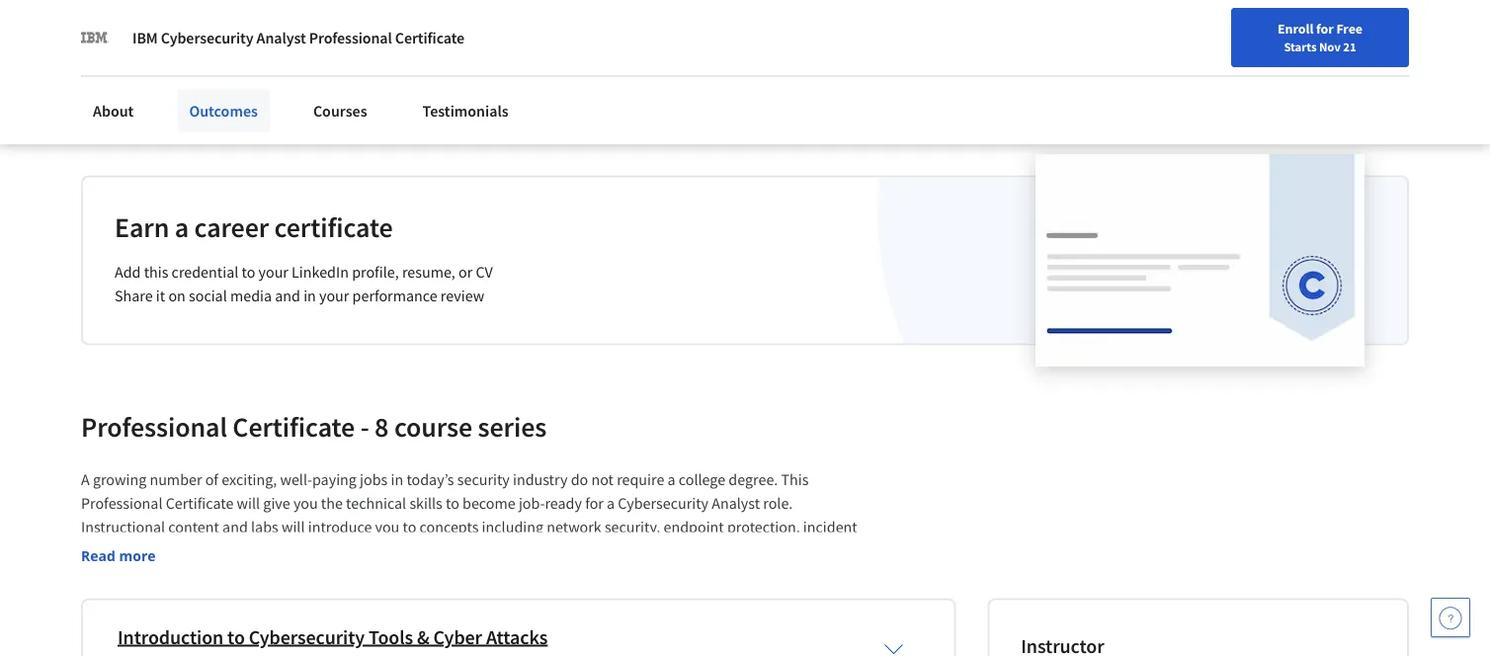 Task type: vqa. For each thing, say whether or not it's contained in the screenshot.
list containing How can I earn my IBM Badge?
no



Task type: locate. For each thing, give the bounding box(es) containing it.
1 horizontal spatial will
[[282, 517, 305, 537]]

1 vertical spatial you
[[375, 517, 400, 537]]

and right 'media'
[[275, 286, 300, 306]]

certificate up 6/30/23.
[[395, 28, 465, 47]]

1 horizontal spatial on
[[168, 286, 186, 306]]

1 horizontal spatial and
[[275, 286, 300, 306]]

opens in a new tab image
[[261, 622, 277, 638]]

1 vertical spatial and
[[223, 517, 248, 537]]

labs
[[251, 517, 278, 537]]

a right earn
[[175, 210, 189, 244]]

a down the not
[[607, 494, 615, 513]]

job-
[[519, 494, 545, 513]]

¹lightcast™ job postings report, united states, 7/1/22-6/30/23. ²based on program graduate survey responses, united states 2021.
[[81, 74, 466, 111]]

assessment.
[[523, 541, 604, 561]]

0 vertical spatial for
[[1317, 20, 1334, 38]]

credential
[[172, 262, 239, 282]]

analyst up ¹lightcast™ job postings report, united states, 7/1/22-6/30/23. ²based on program graduate survey responses, united states 2021.
[[257, 28, 306, 47]]

security,
[[605, 517, 661, 537]]

introduction to cybersecurity tools & cyber attacks
[[118, 625, 548, 649]]

a
[[175, 210, 189, 244], [668, 470, 676, 490], [607, 494, 615, 513]]

cybersecurity inside a growing number of exciting, well-paying jobs in today's security industry do not require a college degree. this professional certificate will give you the technical skills to become job-ready for a cybersecurity analyst role. instructional content and labs will introduce you to concepts including network security, endpoint protection, incident response, threat intelligence, penetration testing, and vulnerability assessment.
[[618, 494, 709, 513]]

2 horizontal spatial and
[[408, 541, 434, 561]]

united down 7/1/22-
[[355, 93, 394, 111]]

2 vertical spatial and
[[408, 541, 434, 561]]

1 vertical spatial your
[[319, 286, 349, 306]]

for up the "nov"
[[1317, 20, 1334, 38]]

2 vertical spatial cybersecurity
[[249, 625, 365, 649]]

a growing number of exciting, well-paying jobs in today's security industry do not require a college degree. this professional certificate will give you the technical skills to become job-ready for a cybersecurity analyst role. instructional content and labs will introduce you to concepts including network security, endpoint protection, incident response, threat intelligence, penetration testing, and vulnerability assessment.
[[81, 470, 861, 561]]

2 vertical spatial certificate
[[166, 494, 234, 513]]

response,
[[81, 541, 145, 561]]

introduction to cybersecurity tools & cyber attacks link
[[118, 625, 548, 649]]

give
[[263, 494, 290, 513]]

for down the not
[[585, 494, 604, 513]]

a
[[81, 470, 90, 490]]

this
[[144, 262, 168, 282]]

0 horizontal spatial for
[[585, 494, 604, 513]]

1 vertical spatial in
[[391, 470, 404, 490]]

²based
[[81, 93, 122, 111]]

professional up instructional
[[81, 494, 163, 513]]

1 horizontal spatial your
[[319, 286, 349, 306]]

certificate inside a growing number of exciting, well-paying jobs in today's security industry do not require a college degree. this professional certificate will give you the technical skills to become job-ready for a cybersecurity analyst role. instructional content and labs will introduce you to concepts including network security, endpoint protection, incident response, threat intelligence, penetration testing, and vulnerability assessment.
[[166, 494, 234, 513]]

earn
[[115, 210, 169, 244]]

analyst inside a growing number of exciting, well-paying jobs in today's security industry do not require a college degree. this professional certificate will give you the technical skills to become job-ready for a cybersecurity analyst role. instructional content and labs will introduce you to concepts including network security, endpoint protection, incident response, threat intelligence, penetration testing, and vulnerability assessment.
[[712, 494, 760, 513]]

will down the exciting,
[[237, 494, 260, 513]]

0 vertical spatial will
[[237, 494, 260, 513]]

your down linkedin
[[319, 286, 349, 306]]

0 vertical spatial united
[[272, 74, 311, 91]]

0 horizontal spatial in
[[304, 286, 316, 306]]

cybersecurity left tools
[[249, 625, 365, 649]]

ibm cybersecurity analyst professional certificate
[[132, 28, 465, 47]]

professional up the "states,"
[[309, 28, 392, 47]]

will
[[237, 494, 260, 513], [282, 517, 305, 537]]

1 vertical spatial for
[[585, 494, 604, 513]]

do
[[571, 470, 588, 490]]

0 vertical spatial a
[[175, 210, 189, 244]]

a left college
[[668, 470, 676, 490]]

1 horizontal spatial for
[[1317, 20, 1334, 38]]

menu item
[[1076, 20, 1203, 84]]

cyber
[[433, 625, 482, 649]]

to left opens in a new tab "image"
[[227, 625, 245, 649]]

or
[[459, 262, 473, 282]]

courses link
[[301, 89, 379, 132]]

will right labs
[[282, 517, 305, 537]]

security
[[457, 470, 510, 490]]

0 vertical spatial and
[[275, 286, 300, 306]]

degree.
[[729, 470, 778, 490]]

show notifications image
[[1224, 25, 1248, 48]]

this
[[781, 470, 809, 490]]

on right the it
[[168, 286, 186, 306]]

1 horizontal spatial in
[[391, 470, 404, 490]]

on down ¹lightcast™ on the left top of the page
[[124, 93, 139, 111]]

and down concepts
[[408, 541, 434, 561]]

graduate
[[195, 93, 246, 111]]

None search field
[[282, 12, 667, 52]]

certificate
[[395, 28, 465, 47], [233, 409, 355, 444], [166, 494, 234, 513]]

program
[[142, 93, 192, 111]]

in
[[304, 286, 316, 306], [391, 470, 404, 490]]

united up survey on the top left of the page
[[272, 74, 311, 91]]

0 horizontal spatial you
[[293, 494, 318, 513]]

your up 'media'
[[259, 262, 289, 282]]

professional inside a growing number of exciting, well-paying jobs in today's security industry do not require a college degree. this professional certificate will give you the technical skills to become job-ready for a cybersecurity analyst role. instructional content and labs will introduce you to concepts including network security, endpoint protection, incident response, threat intelligence, penetration testing, and vulnerability assessment.
[[81, 494, 163, 513]]

1 vertical spatial analyst
[[712, 494, 760, 513]]

review
[[441, 286, 485, 306]]

0 vertical spatial analyst
[[257, 28, 306, 47]]

series
[[478, 409, 547, 444]]

0 vertical spatial in
[[304, 286, 316, 306]]

0 vertical spatial on
[[124, 93, 139, 111]]

resume,
[[402, 262, 456, 282]]

cybersecurity
[[161, 28, 254, 47], [618, 494, 709, 513], [249, 625, 365, 649]]

your
[[259, 262, 289, 282], [319, 286, 349, 306]]

you down well- at left
[[293, 494, 318, 513]]

you
[[293, 494, 318, 513], [375, 517, 400, 537]]

2 vertical spatial professional
[[81, 494, 163, 513]]

1 horizontal spatial united
[[355, 93, 394, 111]]

today's
[[407, 470, 454, 490]]

cybersecurity up postings
[[161, 28, 254, 47]]

you up testing,
[[375, 517, 400, 537]]

¹lightcast™
[[81, 74, 147, 91]]

technical
[[346, 494, 406, 513]]

enroll
[[1278, 20, 1314, 38]]

2 vertical spatial a
[[607, 494, 615, 513]]

certificate up content
[[166, 494, 234, 513]]

2 horizontal spatial a
[[668, 470, 676, 490]]

for
[[1317, 20, 1334, 38], [585, 494, 604, 513]]

and inside add this credential to your linkedin profile, resume, or cv share it on social media and in your performance review
[[275, 286, 300, 306]]

read more button
[[81, 545, 156, 566]]

testimonials link
[[411, 89, 521, 132]]

1 horizontal spatial analyst
[[712, 494, 760, 513]]

professional up number
[[81, 409, 227, 444]]

1 vertical spatial cybersecurity
[[618, 494, 709, 513]]

1 vertical spatial on
[[168, 286, 186, 306]]

1 horizontal spatial you
[[375, 517, 400, 537]]

job
[[150, 74, 172, 91]]

responses,
[[290, 93, 352, 111]]

professional
[[309, 28, 392, 47], [81, 409, 227, 444], [81, 494, 163, 513]]

paying
[[312, 470, 357, 490]]

in right jobs
[[391, 470, 404, 490]]

on
[[124, 93, 139, 111], [168, 286, 186, 306]]

cv
[[476, 262, 493, 282]]

-
[[361, 409, 369, 444]]

earn a career certificate
[[115, 210, 393, 244]]

and
[[275, 286, 300, 306], [223, 517, 248, 537], [408, 541, 434, 561]]

for inside the enroll for free starts nov 21
[[1317, 20, 1334, 38]]

states
[[397, 93, 432, 111]]

postings
[[175, 74, 224, 91]]

in inside a growing number of exciting, well-paying jobs in today's security industry do not require a college degree. this professional certificate will give you the technical skills to become job-ready for a cybersecurity analyst role. instructional content and labs will introduce you to concepts including network security, endpoint protection, incident response, threat intelligence, penetration testing, and vulnerability assessment.
[[391, 470, 404, 490]]

0 horizontal spatial on
[[124, 93, 139, 111]]

united
[[272, 74, 311, 91], [355, 93, 394, 111]]

cybersecurity down 'require'
[[618, 494, 709, 513]]

courses
[[313, 101, 367, 121]]

to up 'media'
[[242, 262, 255, 282]]

protection,
[[728, 517, 800, 537]]

1 vertical spatial professional
[[81, 409, 227, 444]]

certificate up well- at left
[[233, 409, 355, 444]]

analyst down degree.
[[712, 494, 760, 513]]

0 vertical spatial your
[[259, 262, 289, 282]]

and up intelligence, in the bottom of the page
[[223, 517, 248, 537]]

add
[[115, 262, 141, 282]]

about
[[93, 101, 134, 121]]

coursera image
[[24, 16, 149, 48]]

0 horizontal spatial a
[[175, 210, 189, 244]]

in down linkedin
[[304, 286, 316, 306]]

about link
[[81, 89, 146, 132]]



Task type: describe. For each thing, give the bounding box(es) containing it.
to down skills
[[403, 517, 417, 537]]

1 vertical spatial certificate
[[233, 409, 355, 444]]

industry
[[513, 470, 568, 490]]

0 horizontal spatial will
[[237, 494, 260, 513]]

number
[[150, 470, 202, 490]]

states,
[[314, 74, 353, 91]]

in inside add this credential to your linkedin profile, resume, or cv share it on social media and in your performance review
[[304, 286, 316, 306]]

8
[[375, 409, 389, 444]]

tools
[[369, 625, 413, 649]]

not
[[592, 470, 614, 490]]

exciting,
[[222, 470, 277, 490]]

network
[[547, 517, 602, 537]]

endpoint
[[664, 517, 724, 537]]

survey
[[249, 93, 288, 111]]

0 horizontal spatial analyst
[[257, 28, 306, 47]]

ibm image
[[81, 24, 109, 51]]

1 vertical spatial united
[[355, 93, 394, 111]]

0 horizontal spatial and
[[223, 517, 248, 537]]

1 horizontal spatial a
[[607, 494, 615, 513]]

jobs
[[360, 470, 388, 490]]

of
[[205, 470, 218, 490]]

share
[[115, 286, 153, 306]]

vulnerability
[[437, 541, 520, 561]]

for inside a growing number of exciting, well-paying jobs in today's security industry do not require a college degree. this professional certificate will give you the technical skills to become job-ready for a cybersecurity analyst role. instructional content and labs will introduce you to concepts including network security, endpoint protection, incident response, threat intelligence, penetration testing, and vulnerability assessment.
[[585, 494, 604, 513]]

attacks
[[486, 625, 548, 649]]

ibm
[[132, 28, 158, 47]]

professional certificate - 8 course series
[[81, 409, 547, 444]]

coursera career certificate image
[[1036, 154, 1365, 366]]

skills
[[410, 494, 443, 513]]

concepts
[[420, 517, 479, 537]]

growing
[[93, 470, 147, 490]]

incident
[[804, 517, 858, 537]]

require
[[617, 470, 665, 490]]

introduction
[[118, 625, 224, 649]]

the
[[321, 494, 343, 513]]

testing,
[[356, 541, 405, 561]]

performance
[[352, 286, 438, 306]]

2021.
[[435, 93, 466, 111]]

including
[[482, 517, 544, 537]]

course
[[394, 409, 473, 444]]

profile,
[[352, 262, 399, 282]]

report,
[[226, 74, 269, 91]]

linkedin
[[292, 262, 349, 282]]

enroll for free starts nov 21
[[1278, 20, 1363, 54]]

intelligence,
[[192, 541, 272, 561]]

content
[[168, 517, 219, 537]]

starts
[[1285, 39, 1317, 54]]

0 vertical spatial professional
[[309, 28, 392, 47]]

career
[[194, 210, 269, 244]]

0 horizontal spatial your
[[259, 262, 289, 282]]

more
[[119, 546, 156, 565]]

instructional
[[81, 517, 165, 537]]

help center image
[[1439, 606, 1463, 630]]

21
[[1344, 39, 1357, 54]]

free
[[1337, 20, 1363, 38]]

college
[[679, 470, 726, 490]]

on inside add this credential to your linkedin profile, resume, or cv share it on social media and in your performance review
[[168, 286, 186, 306]]

become
[[463, 494, 516, 513]]

0 vertical spatial you
[[293, 494, 318, 513]]

social
[[189, 286, 227, 306]]

0 vertical spatial cybersecurity
[[161, 28, 254, 47]]

certificate
[[274, 210, 393, 244]]

add this credential to your linkedin profile, resume, or cv share it on social media and in your performance review
[[115, 262, 493, 306]]

on inside ¹lightcast™ job postings report, united states, 7/1/22-6/30/23. ²based on program graduate survey responses, united states 2021.
[[124, 93, 139, 111]]

testimonials
[[423, 101, 509, 121]]

7/1/22-
[[355, 74, 397, 91]]

ready
[[545, 494, 582, 513]]

&
[[417, 625, 430, 649]]

media
[[230, 286, 272, 306]]

introduce
[[308, 517, 372, 537]]

read more
[[81, 546, 156, 565]]

role.
[[763, 494, 793, 513]]

nov
[[1320, 39, 1341, 54]]

1 vertical spatial will
[[282, 517, 305, 537]]

to inside add this credential to your linkedin profile, resume, or cv share it on social media and in your performance review
[[242, 262, 255, 282]]

outcomes
[[189, 101, 258, 121]]

to up concepts
[[446, 494, 460, 513]]

0 vertical spatial certificate
[[395, 28, 465, 47]]

1 vertical spatial a
[[668, 470, 676, 490]]

outcomes link
[[177, 89, 270, 132]]

read
[[81, 546, 115, 565]]

0 horizontal spatial united
[[272, 74, 311, 91]]

6/30/23.
[[397, 74, 444, 91]]



